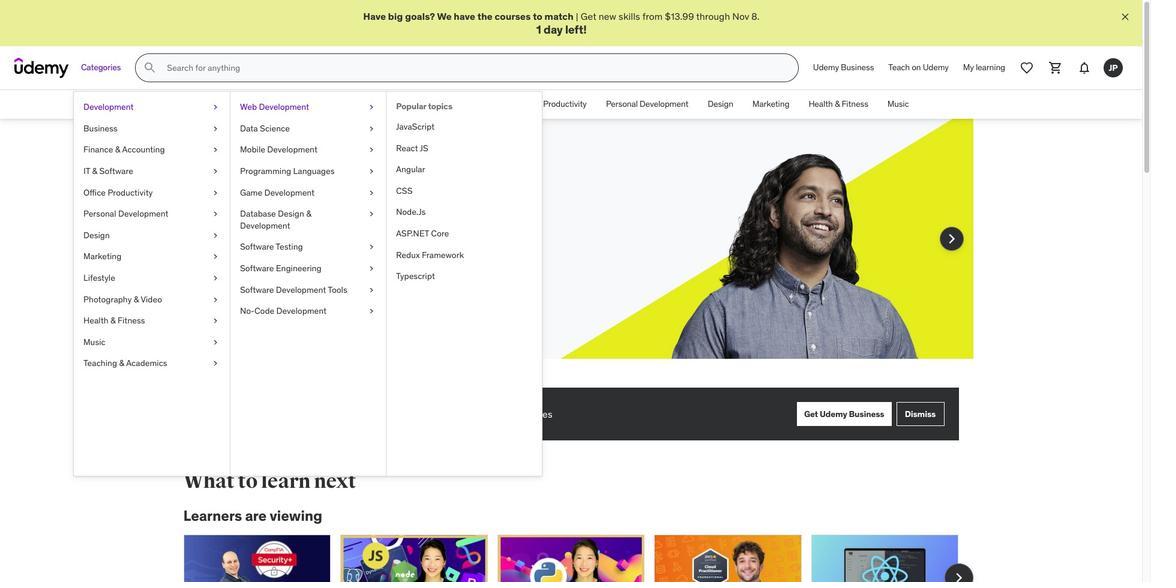 Task type: describe. For each thing, give the bounding box(es) containing it.
more inside so many courses starting at $13.99 your future's wide open, and so is our course library. learn more for less.
[[253, 239, 275, 251]]

accounting for lifestyle
[[122, 144, 165, 155]]

1
[[536, 22, 541, 37]]

submit search image
[[143, 61, 157, 75]]

programming
[[240, 166, 291, 176]]

teaching & academics
[[83, 358, 167, 369]]

it for lifestyle
[[83, 166, 90, 176]]

topics
[[428, 101, 452, 112]]

personal for lifestyle
[[83, 208, 116, 219]]

carousel element containing so many courses starting at $13.99
[[169, 119, 973, 388]]

udemy's
[[423, 408, 460, 420]]

finance & accounting for health & fitness
[[354, 99, 432, 109]]

skills
[[619, 10, 640, 22]]

react js
[[396, 143, 428, 153]]

no-
[[240, 306, 254, 316]]

0 horizontal spatial music link
[[74, 332, 230, 353]]

learn
[[261, 469, 310, 494]]

and
[[331, 225, 347, 237]]

1 vertical spatial carousel element
[[183, 535, 973, 582]]

to inside have big goals? we have the courses to match | get new skills from $13.99 through nov 8. 1 day left!
[[533, 10, 542, 22]]

core
[[431, 228, 449, 239]]

courses inside so many courses starting at $13.99 your future's wide open, and so is our course library. learn more for less.
[[309, 171, 381, 196]]

close image
[[1119, 11, 1131, 23]]

game development link
[[230, 182, 386, 204]]

teaching & academics link
[[74, 353, 230, 374]]

personal development for lifestyle
[[83, 208, 168, 219]]

javascript link
[[387, 116, 542, 138]]

finance for health & fitness
[[354, 99, 382, 109]]

nov
[[732, 10, 749, 22]]

accounting for health & fitness
[[391, 99, 432, 109]]

5
[[236, 408, 241, 420]]

match
[[545, 10, 573, 22]]

finance & accounting link for lifestyle
[[74, 139, 230, 161]]

it & software link for health & fitness
[[442, 90, 510, 119]]

software for software testing
[[240, 241, 274, 252]]

xsmall image for music
[[211, 337, 220, 348]]

design for health & fitness
[[708, 99, 733, 109]]

redux
[[396, 249, 420, 260]]

0 vertical spatial health & fitness
[[809, 99, 868, 109]]

music for topmost music link
[[887, 99, 909, 109]]

marketing link for health & fitness
[[743, 90, 799, 119]]

xsmall image for it & software
[[211, 166, 220, 177]]

what
[[183, 469, 234, 494]]

jp
[[1109, 62, 1118, 73]]

udemy business
[[813, 62, 874, 73]]

$13.99 inside have big goals? we have the courses to match | get new skills from $13.99 through nov 8. 1 day left!
[[665, 10, 694, 22]]

goals?
[[405, 10, 435, 22]]

asp.net core link
[[387, 223, 542, 245]]

angular
[[396, 164, 425, 175]]

$13.99 inside so many courses starting at $13.99 your future's wide open, and so is our course library. learn more for less.
[[249, 195, 310, 220]]

redux framework
[[396, 249, 464, 260]]

xsmall image for health & fitness
[[211, 315, 220, 327]]

code
[[254, 306, 274, 316]]

& inside database design & development
[[306, 208, 311, 219]]

office for lifestyle
[[83, 187, 106, 198]]

learners are viewing
[[183, 507, 322, 525]]

your
[[336, 408, 354, 420]]

your
[[227, 225, 246, 237]]

through
[[696, 10, 730, 22]]

academics
[[126, 358, 167, 369]]

library.
[[419, 225, 447, 237]]

engineering
[[276, 263, 321, 274]]

from
[[642, 10, 663, 22]]

game development
[[240, 187, 315, 198]]

1 vertical spatial more
[[254, 408, 278, 420]]

0 horizontal spatial to
[[238, 469, 257, 494]]

access
[[380, 408, 410, 420]]

1 horizontal spatial health
[[809, 99, 833, 109]]

software for software development tools
[[240, 284, 274, 295]]

lifestyle
[[83, 272, 115, 283]]

my learning link
[[956, 54, 1012, 82]]

data science
[[240, 123, 290, 134]]

database design & development link
[[230, 204, 386, 237]]

0 vertical spatial music link
[[878, 90, 919, 119]]

xsmall image for personal development
[[211, 208, 220, 220]]

development link for health & fitness
[[224, 90, 292, 119]]

1 vertical spatial to
[[412, 408, 421, 420]]

categories button
[[74, 54, 128, 82]]

are
[[245, 507, 267, 525]]

xsmall image for mobile development
[[367, 144, 376, 156]]

mobile
[[240, 144, 265, 155]]

typescript link
[[387, 266, 542, 287]]

get inside have big goals? we have the courses to match | get new skills from $13.99 through nov 8. 1 day left!
[[581, 10, 596, 22]]

data science link
[[230, 118, 386, 139]]

software engineering link
[[230, 258, 386, 279]]

the
[[477, 10, 493, 22]]

fitness for the rightmost health & fitness link
[[842, 99, 868, 109]]

xsmall image for business
[[211, 123, 220, 135]]

productivity for lifestyle
[[108, 187, 153, 198]]

2 horizontal spatial get
[[804, 409, 818, 419]]

top
[[462, 408, 477, 420]]

mobile development link
[[230, 139, 386, 161]]

node.js link
[[387, 202, 542, 223]]

design link for lifestyle
[[74, 225, 230, 246]]

database
[[240, 208, 276, 219]]

finance for lifestyle
[[83, 144, 113, 155]]

left!
[[565, 22, 587, 37]]

typescript
[[396, 271, 435, 282]]

have
[[454, 10, 475, 22]]

software testing link
[[230, 237, 386, 258]]

lifestyle link
[[74, 268, 230, 289]]

languages
[[293, 166, 335, 176]]

design link for health & fitness
[[698, 90, 743, 119]]

office productivity link for health & fitness
[[510, 90, 596, 119]]

8.
[[751, 10, 760, 22]]

dismiss
[[905, 409, 936, 419]]

on
[[912, 62, 921, 73]]

music for the leftmost music link
[[83, 337, 105, 347]]

development link for lifestyle
[[74, 97, 230, 118]]

css link
[[387, 181, 542, 202]]

at
[[227, 195, 245, 220]]

xsmall image for software testing
[[367, 241, 376, 253]]

people?
[[280, 408, 315, 420]]

2 vertical spatial courses
[[519, 408, 552, 420]]

day
[[544, 22, 563, 37]]

for
[[278, 239, 289, 251]]

asp.net
[[396, 228, 429, 239]]

marketing for health & fitness
[[752, 99, 789, 109]]

categories
[[81, 62, 121, 73]]

popular
[[396, 101, 426, 112]]

xsmall image for database design & development
[[367, 208, 376, 220]]

no-code development link
[[230, 301, 386, 322]]

so many courses starting at $13.99 your future's wide open, and so is our course library. learn more for less.
[[227, 171, 461, 251]]

xsmall image for no-code development
[[367, 306, 376, 317]]

software for software engineering
[[240, 263, 274, 274]]

new
[[599, 10, 616, 22]]

or
[[243, 408, 252, 420]]

is
[[362, 225, 369, 237]]

testing
[[276, 241, 303, 252]]

it & software for health & fitness
[[452, 99, 500, 109]]

game
[[240, 187, 262, 198]]

xsmall image for game development
[[367, 187, 376, 199]]



Task type: locate. For each thing, give the bounding box(es) containing it.
it & software
[[452, 99, 500, 109], [83, 166, 133, 176]]

1 vertical spatial finance & accounting link
[[74, 139, 230, 161]]

web development element
[[386, 92, 542, 476]]

2 vertical spatial to
[[238, 469, 257, 494]]

viewing
[[270, 507, 322, 525]]

xsmall image for finance & accounting
[[211, 144, 220, 156]]

$13.99 up wide
[[249, 195, 310, 220]]

xsmall image inside marketing link
[[211, 251, 220, 263]]

productivity for health & fitness
[[543, 99, 587, 109]]

0 horizontal spatial get
[[318, 408, 333, 420]]

0 vertical spatial finance
[[354, 99, 382, 109]]

0 vertical spatial personal
[[606, 99, 638, 109]]

udemy business link
[[806, 54, 881, 82]]

0 vertical spatial office productivity
[[519, 99, 587, 109]]

javascript
[[396, 121, 435, 132]]

health & fitness link down video
[[74, 310, 230, 332]]

marketing link for lifestyle
[[74, 246, 230, 268]]

design link
[[698, 90, 743, 119], [74, 225, 230, 246]]

0 horizontal spatial it & software
[[83, 166, 133, 176]]

1 horizontal spatial music
[[887, 99, 909, 109]]

xsmall image inside 'no-code development' link
[[367, 306, 376, 317]]

personal development for health & fitness
[[606, 99, 688, 109]]

24,000+
[[479, 408, 516, 420]]

next
[[314, 469, 356, 494]]

photography & video
[[83, 294, 162, 305]]

0 horizontal spatial health
[[83, 315, 108, 326]]

1 vertical spatial office productivity
[[83, 187, 153, 198]]

Search for anything text field
[[165, 58, 784, 78]]

1 vertical spatial courses
[[309, 171, 381, 196]]

courses inside have big goals? we have the courses to match | get new skills from $13.99 through nov 8. 1 day left!
[[495, 10, 531, 22]]

xsmall image inside 'development' link
[[211, 102, 220, 113]]

css
[[396, 185, 412, 196]]

xsmall image inside finance & accounting "link"
[[211, 144, 220, 156]]

web development link
[[230, 97, 386, 118]]

1 horizontal spatial finance
[[354, 99, 382, 109]]

0 vertical spatial personal development link
[[596, 90, 698, 119]]

1 horizontal spatial fitness
[[842, 99, 868, 109]]

fitness down 'udemy business' link
[[842, 99, 868, 109]]

it for health & fitness
[[452, 99, 458, 109]]

marketing
[[752, 99, 789, 109], [83, 251, 121, 262]]

0 horizontal spatial office productivity
[[83, 187, 153, 198]]

health & fitness down "photography"
[[83, 315, 145, 326]]

xsmall image inside the lifestyle link
[[211, 272, 220, 284]]

no-code development
[[240, 306, 327, 316]]

health down 'udemy business' link
[[809, 99, 833, 109]]

1 horizontal spatial health & fitness
[[809, 99, 868, 109]]

0 horizontal spatial personal development
[[83, 208, 168, 219]]

0 vertical spatial more
[[253, 239, 275, 251]]

0 horizontal spatial music
[[83, 337, 105, 347]]

0 horizontal spatial design link
[[74, 225, 230, 246]]

it & software link for lifestyle
[[74, 161, 230, 182]]

courses right 24,000+
[[519, 408, 552, 420]]

next image
[[942, 229, 961, 249]]

0 vertical spatial $13.99
[[665, 10, 694, 22]]

0 horizontal spatial it & software link
[[74, 161, 230, 182]]

0 vertical spatial design link
[[698, 90, 743, 119]]

0 vertical spatial marketing
[[752, 99, 789, 109]]

we
[[437, 10, 452, 22]]

productivity
[[543, 99, 587, 109], [108, 187, 153, 198]]

personal development link for lifestyle
[[74, 204, 230, 225]]

1 horizontal spatial health & fitness link
[[799, 90, 878, 119]]

notifications image
[[1077, 61, 1092, 75]]

1 horizontal spatial music link
[[878, 90, 919, 119]]

1 vertical spatial personal
[[83, 208, 116, 219]]

video
[[141, 294, 162, 305]]

1 horizontal spatial finance & accounting
[[354, 99, 432, 109]]

0 horizontal spatial office
[[83, 187, 106, 198]]

tools
[[328, 284, 347, 295]]

fitness for the left health & fitness link
[[118, 315, 145, 326]]

1 vertical spatial health
[[83, 315, 108, 326]]

xsmall image inside software development tools link
[[367, 284, 376, 296]]

learn
[[227, 239, 251, 251]]

office productivity link for lifestyle
[[74, 182, 230, 204]]

1 horizontal spatial marketing link
[[743, 90, 799, 119]]

fitness down photography & video
[[118, 315, 145, 326]]

1 horizontal spatial personal development
[[606, 99, 688, 109]]

office productivity for health & fitness
[[519, 99, 587, 109]]

development link
[[224, 90, 292, 119], [74, 97, 230, 118]]

training
[[198, 408, 234, 420]]

xsmall image inside game development link
[[367, 187, 376, 199]]

development inside database design & development
[[240, 220, 290, 231]]

0 horizontal spatial health & fitness link
[[74, 310, 230, 332]]

asp.net core
[[396, 228, 449, 239]]

0 horizontal spatial health & fitness
[[83, 315, 145, 326]]

big
[[388, 10, 403, 22]]

music link down teach
[[878, 90, 919, 119]]

design
[[708, 99, 733, 109], [278, 208, 304, 219], [83, 230, 110, 241]]

personal development link
[[596, 90, 698, 119], [74, 204, 230, 225]]

1 vertical spatial accounting
[[122, 144, 165, 155]]

future's
[[248, 225, 280, 237]]

programming languages
[[240, 166, 335, 176]]

react
[[396, 143, 418, 153]]

xsmall image inside software testing link
[[367, 241, 376, 253]]

health & fitness down 'udemy business' link
[[809, 99, 868, 109]]

xsmall image inside data science link
[[367, 123, 376, 135]]

xsmall image
[[367, 102, 376, 113], [367, 144, 376, 156], [367, 166, 376, 177], [367, 208, 376, 220], [367, 263, 376, 275], [211, 294, 220, 306], [367, 306, 376, 317]]

web development
[[240, 102, 309, 112]]

finance & accounting link for health & fitness
[[344, 90, 442, 119]]

development link down submit search image
[[74, 97, 230, 118]]

music down teach
[[887, 99, 909, 109]]

0 horizontal spatial finance
[[83, 144, 113, 155]]

it & software for lifestyle
[[83, 166, 133, 176]]

teach
[[888, 62, 910, 73]]

1 vertical spatial finance
[[83, 144, 113, 155]]

development link up data science
[[224, 90, 292, 119]]

1 vertical spatial personal development link
[[74, 204, 230, 225]]

jp link
[[1099, 54, 1128, 82]]

0 vertical spatial it & software link
[[442, 90, 510, 119]]

xsmall image inside programming languages link
[[367, 166, 376, 177]]

xsmall image inside teaching & academics "link"
[[211, 358, 220, 370]]

personal for health & fitness
[[606, 99, 638, 109]]

udemy image
[[14, 58, 69, 78]]

finance & accounting for lifestyle
[[83, 144, 165, 155]]

0 vertical spatial to
[[533, 10, 542, 22]]

xsmall image inside mobile development link
[[367, 144, 376, 156]]

1 vertical spatial health & fitness link
[[74, 310, 230, 332]]

0 vertical spatial personal development
[[606, 99, 688, 109]]

1 vertical spatial personal development
[[83, 208, 168, 219]]

1 horizontal spatial design link
[[698, 90, 743, 119]]

to up learners are viewing
[[238, 469, 257, 494]]

marketing for lifestyle
[[83, 251, 121, 262]]

music link
[[878, 90, 919, 119], [74, 332, 230, 353]]

xsmall image inside database design & development 'link'
[[367, 208, 376, 220]]

music up teaching
[[83, 337, 105, 347]]

1 horizontal spatial office
[[519, 99, 541, 109]]

1 vertical spatial design
[[278, 208, 304, 219]]

0 horizontal spatial personal
[[83, 208, 116, 219]]

software testing
[[240, 241, 303, 252]]

1 horizontal spatial it & software link
[[442, 90, 510, 119]]

0 horizontal spatial finance & accounting
[[83, 144, 165, 155]]

1 vertical spatial design link
[[74, 225, 230, 246]]

finance & accounting
[[354, 99, 432, 109], [83, 144, 165, 155]]

carousel element
[[169, 119, 973, 388], [183, 535, 973, 582]]

get udemy business
[[804, 409, 884, 419]]

1 horizontal spatial marketing
[[752, 99, 789, 109]]

xsmall image for design
[[211, 230, 220, 241]]

office for health & fitness
[[519, 99, 541, 109]]

1 horizontal spatial it & software
[[452, 99, 500, 109]]

mobile development
[[240, 144, 317, 155]]

1 vertical spatial it
[[83, 166, 90, 176]]

react js link
[[387, 138, 542, 159]]

angular link
[[387, 159, 542, 181]]

$13.99 right from
[[665, 10, 694, 22]]

web
[[240, 102, 257, 112]]

learning
[[976, 62, 1005, 73]]

0 vertical spatial fitness
[[842, 99, 868, 109]]

2 vertical spatial design
[[83, 230, 110, 241]]

xsmall image for office productivity
[[211, 187, 220, 199]]

programming languages link
[[230, 161, 386, 182]]

0 vertical spatial finance & accounting
[[354, 99, 432, 109]]

course
[[388, 225, 417, 237]]

1 vertical spatial music
[[83, 337, 105, 347]]

to right access
[[412, 408, 421, 420]]

1 horizontal spatial get
[[581, 10, 596, 22]]

0 vertical spatial health & fitness link
[[799, 90, 878, 119]]

1 horizontal spatial design
[[278, 208, 304, 219]]

design inside database design & development
[[278, 208, 304, 219]]

1 horizontal spatial $13.99
[[665, 10, 694, 22]]

health & fitness link down 'udemy business' link
[[799, 90, 878, 119]]

1 vertical spatial health & fitness
[[83, 315, 145, 326]]

teach on udemy link
[[881, 54, 956, 82]]

0 vertical spatial productivity
[[543, 99, 587, 109]]

1 horizontal spatial to
[[412, 408, 421, 420]]

framework
[[422, 249, 464, 260]]

0 horizontal spatial finance & accounting link
[[74, 139, 230, 161]]

1 vertical spatial fitness
[[118, 315, 145, 326]]

get udemy business link
[[797, 402, 892, 426]]

accounting
[[391, 99, 432, 109], [122, 144, 165, 155]]

udemy
[[813, 62, 839, 73], [923, 62, 949, 73], [820, 409, 847, 419]]

dismiss button
[[896, 402, 944, 426]]

courses
[[495, 10, 531, 22], [309, 171, 381, 196], [519, 408, 552, 420]]

2 horizontal spatial to
[[533, 10, 542, 22]]

courses right the
[[495, 10, 531, 22]]

have big goals? we have the courses to match | get new skills from $13.99 through nov 8. 1 day left!
[[363, 10, 760, 37]]

xsmall image for software engineering
[[367, 263, 376, 275]]

science
[[260, 123, 290, 134]]

software engineering
[[240, 263, 321, 274]]

shopping cart with 0 items image
[[1048, 61, 1063, 75]]

business link for health & fitness
[[292, 90, 344, 119]]

finance
[[354, 99, 382, 109], [83, 144, 113, 155]]

xsmall image for teaching & academics
[[211, 358, 220, 370]]

1 vertical spatial marketing
[[83, 251, 121, 262]]

xsmall image for data science
[[367, 123, 376, 135]]

office productivity for lifestyle
[[83, 187, 153, 198]]

0 vertical spatial marketing link
[[743, 90, 799, 119]]

xsmall image for programming languages
[[367, 166, 376, 177]]

xsmall image
[[211, 102, 220, 113], [211, 123, 220, 135], [367, 123, 376, 135], [211, 144, 220, 156], [211, 166, 220, 177], [211, 187, 220, 199], [367, 187, 376, 199], [211, 208, 220, 220], [211, 230, 220, 241], [367, 241, 376, 253], [211, 251, 220, 263], [211, 272, 220, 284], [367, 284, 376, 296], [211, 315, 220, 327], [211, 337, 220, 348], [211, 358, 220, 370]]

so
[[227, 171, 250, 196]]

1 horizontal spatial it
[[452, 99, 458, 109]]

photography
[[83, 294, 132, 305]]

xsmall image for photography & video
[[211, 294, 220, 306]]

0 vertical spatial carousel element
[[169, 119, 973, 388]]

software
[[467, 99, 500, 109], [99, 166, 133, 176], [240, 241, 274, 252], [240, 263, 274, 274], [240, 284, 274, 295]]

js
[[420, 143, 428, 153]]

xsmall image for software development tools
[[367, 284, 376, 296]]

1 vertical spatial office
[[83, 187, 106, 198]]

1 vertical spatial finance & accounting
[[83, 144, 165, 155]]

what to learn next
[[183, 469, 356, 494]]

xsmall image inside web development 'link'
[[367, 102, 376, 113]]

xsmall image for lifestyle
[[211, 272, 220, 284]]

0 horizontal spatial office productivity link
[[74, 182, 230, 204]]

personal development link for health & fitness
[[596, 90, 698, 119]]

team
[[356, 408, 378, 420]]

music link up academics
[[74, 332, 230, 353]]

xsmall image inside design link
[[211, 230, 220, 241]]

0 horizontal spatial marketing link
[[74, 246, 230, 268]]

xsmall image inside software engineering link
[[367, 263, 376, 275]]

0 horizontal spatial fitness
[[118, 315, 145, 326]]

0 horizontal spatial personal development link
[[74, 204, 230, 225]]

1 horizontal spatial business link
[[292, 90, 344, 119]]

xsmall image for marketing
[[211, 251, 220, 263]]

0 horizontal spatial business link
[[74, 118, 230, 139]]

learners
[[183, 507, 242, 525]]

data
[[240, 123, 258, 134]]

more right or
[[254, 408, 278, 420]]

0 horizontal spatial design
[[83, 230, 110, 241]]

to up 1
[[533, 10, 542, 22]]

open,
[[305, 225, 329, 237]]

office productivity
[[519, 99, 587, 109], [83, 187, 153, 198]]

0 vertical spatial health
[[809, 99, 833, 109]]

1 vertical spatial office productivity link
[[74, 182, 230, 204]]

0 vertical spatial it
[[452, 99, 458, 109]]

software development tools
[[240, 284, 347, 295]]

music
[[887, 99, 909, 109], [83, 337, 105, 347]]

starting
[[385, 171, 461, 196]]

personal development
[[606, 99, 688, 109], [83, 208, 168, 219]]

teaching
[[83, 358, 117, 369]]

0 vertical spatial office productivity link
[[510, 90, 596, 119]]

courses up and
[[309, 171, 381, 196]]

business link
[[292, 90, 344, 119], [74, 118, 230, 139]]

teach on udemy
[[888, 62, 949, 73]]

0 vertical spatial it & software
[[452, 99, 500, 109]]

1 vertical spatial it & software
[[83, 166, 133, 176]]

0 vertical spatial courses
[[495, 10, 531, 22]]

0 vertical spatial accounting
[[391, 99, 432, 109]]

business
[[841, 62, 874, 73], [301, 99, 334, 109], [83, 123, 117, 134], [849, 409, 884, 419]]

1 vertical spatial music link
[[74, 332, 230, 353]]

1 horizontal spatial office productivity link
[[510, 90, 596, 119]]

0 vertical spatial design
[[708, 99, 733, 109]]

office productivity link
[[510, 90, 596, 119], [74, 182, 230, 204]]

design for lifestyle
[[83, 230, 110, 241]]

more down future's
[[253, 239, 275, 251]]

1 horizontal spatial office productivity
[[519, 99, 587, 109]]

business link for lifestyle
[[74, 118, 230, 139]]

xsmall image inside photography & video link
[[211, 294, 220, 306]]

node.js
[[396, 207, 426, 217]]

many
[[254, 171, 306, 196]]

wishlist image
[[1020, 61, 1034, 75]]

to
[[533, 10, 542, 22], [412, 408, 421, 420], [238, 469, 257, 494]]

$13.99
[[665, 10, 694, 22], [249, 195, 310, 220]]

xsmall image for web development
[[367, 102, 376, 113]]

xsmall image for development
[[211, 102, 220, 113]]

health down "photography"
[[83, 315, 108, 326]]

next image
[[949, 568, 968, 582]]

1 horizontal spatial productivity
[[543, 99, 587, 109]]



Task type: vqa. For each thing, say whether or not it's contained in the screenshot.
'for' associated with Curated for your career We've selected courses that match your current career goals. You can view and edit your selections from the homepage at any time.
no



